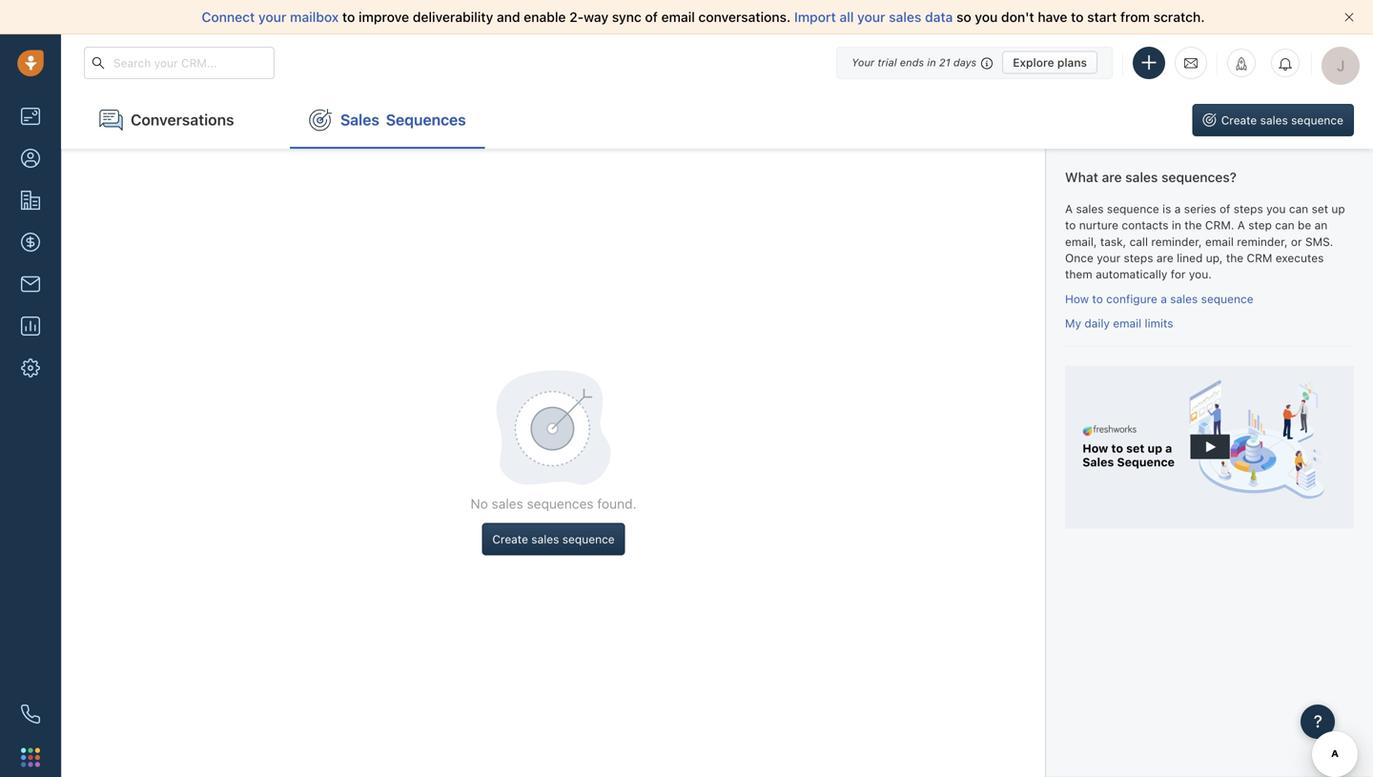 Task type: describe. For each thing, give the bounding box(es) containing it.
conversations.
[[699, 9, 791, 25]]

a sales sequence is a series of steps you can set up to nurture contacts in the crm. a step can be an email, task, call reminder, email reminder, or sms. once your steps are lined up, the crm executes them automatically for you.
[[1066, 202, 1346, 281]]

start
[[1088, 9, 1118, 25]]

crm.
[[1206, 219, 1235, 232]]

phone image
[[21, 705, 40, 724]]

all
[[840, 9, 854, 25]]

a inside a sales sequence is a series of steps you can set up to nurture contacts in the crm. a step can be an email, task, call reminder, email reminder, or sms. once your steps are lined up, the crm executes them automatically for you.
[[1175, 202, 1182, 216]]

from
[[1121, 9, 1151, 25]]

your trial ends in 21 days
[[852, 56, 977, 69]]

import
[[795, 9, 837, 25]]

1 vertical spatial can
[[1276, 219, 1295, 232]]

sales inside a sales sequence is a series of steps you can set up to nurture contacts in the crm. a step can be an email, task, call reminder, email reminder, or sms. once your steps are lined up, the crm executes them automatically for you.
[[1077, 202, 1104, 216]]

1 horizontal spatial your
[[858, 9, 886, 25]]

an
[[1315, 219, 1328, 232]]

sequence up set
[[1292, 114, 1344, 127]]

2-
[[570, 9, 584, 25]]

1 horizontal spatial create sales sequence
[[1222, 114, 1344, 127]]

0 vertical spatial can
[[1290, 202, 1309, 216]]

my daily email limits link
[[1066, 317, 1174, 330]]

explore plans link
[[1003, 51, 1098, 74]]

days
[[954, 56, 977, 69]]

my
[[1066, 317, 1082, 330]]

have
[[1038, 9, 1068, 25]]

1 horizontal spatial create
[[1222, 114, 1258, 127]]

for
[[1171, 268, 1186, 281]]

and
[[497, 9, 521, 25]]

sales
[[341, 111, 380, 129]]

sync
[[612, 9, 642, 25]]

0 horizontal spatial are
[[1103, 169, 1123, 185]]

improve
[[359, 9, 409, 25]]

import all your sales data link
[[795, 9, 957, 25]]

executes
[[1276, 251, 1325, 265]]

1 horizontal spatial a
[[1238, 219, 1246, 232]]

call
[[1130, 235, 1149, 248]]

what's new image
[[1236, 57, 1249, 71]]

0 horizontal spatial steps
[[1124, 251, 1154, 265]]

0 horizontal spatial create sales sequence
[[493, 533, 615, 546]]

to right mailbox
[[343, 9, 355, 25]]

to inside a sales sequence is a series of steps you can set up to nurture contacts in the crm. a step can be an email, task, call reminder, email reminder, or sms. once your steps are lined up, the crm executes them automatically for you.
[[1066, 219, 1077, 232]]

connect your mailbox link
[[202, 9, 343, 25]]

explore
[[1013, 56, 1055, 69]]

ends
[[900, 56, 925, 69]]

in inside a sales sequence is a series of steps you can set up to nurture contacts in the crm. a step can be an email, task, call reminder, email reminder, or sms. once your steps are lined up, the crm executes them automatically for you.
[[1173, 219, 1182, 232]]

automatically
[[1096, 268, 1168, 281]]

0 horizontal spatial you
[[975, 9, 998, 25]]

sms.
[[1306, 235, 1334, 248]]

2 vertical spatial email
[[1114, 317, 1142, 330]]

1 vertical spatial a
[[1161, 292, 1168, 306]]

connect
[[202, 9, 255, 25]]

your inside a sales sequence is a series of steps you can set up to nurture contacts in the crm. a step can be an email, task, call reminder, email reminder, or sms. once your steps are lined up, the crm executes them automatically for you.
[[1097, 251, 1121, 265]]

you inside a sales sequence is a series of steps you can set up to nurture contacts in the crm. a step can be an email, task, call reminder, email reminder, or sms. once your steps are lined up, the crm executes them automatically for you.
[[1267, 202, 1287, 216]]

how to configure a sales sequence
[[1066, 292, 1254, 306]]

series
[[1185, 202, 1217, 216]]

how
[[1066, 292, 1090, 306]]

sequence inside a sales sequence is a series of steps you can set up to nurture contacts in the crm. a step can be an email, task, call reminder, email reminder, or sms. once your steps are lined up, the crm executes them automatically for you.
[[1108, 202, 1160, 216]]

21
[[940, 56, 951, 69]]

close image
[[1345, 12, 1355, 22]]

tab list containing conversations
[[61, 92, 485, 149]]

configure
[[1107, 292, 1158, 306]]

sequences
[[386, 111, 466, 129]]

what
[[1066, 169, 1099, 185]]



Task type: locate. For each thing, give the bounding box(es) containing it.
in
[[928, 56, 937, 69], [1173, 219, 1182, 232]]

limits
[[1145, 317, 1174, 330]]

0 horizontal spatial of
[[645, 9, 658, 25]]

step
[[1249, 219, 1273, 232]]

phone element
[[11, 696, 50, 734]]

sequence
[[1292, 114, 1344, 127], [1108, 202, 1160, 216], [1202, 292, 1254, 306], [563, 533, 615, 546]]

0 horizontal spatial email
[[662, 9, 695, 25]]

email
[[662, 9, 695, 25], [1206, 235, 1235, 248], [1114, 317, 1142, 330]]

the
[[1185, 219, 1203, 232], [1227, 251, 1244, 265]]

are inside a sales sequence is a series of steps you can set up to nurture contacts in the crm. a step can be an email, task, call reminder, email reminder, or sms. once your steps are lined up, the crm executes them automatically for you.
[[1157, 251, 1174, 265]]

you.
[[1190, 268, 1213, 281]]

up,
[[1207, 251, 1224, 265]]

are up "for"
[[1157, 251, 1174, 265]]

email down the "crm."
[[1206, 235, 1235, 248]]

0 vertical spatial create sales sequence button
[[1193, 104, 1355, 136]]

1 reminder, from the left
[[1152, 235, 1203, 248]]

email,
[[1066, 235, 1098, 248]]

create sales sequence link
[[1193, 104, 1374, 136]]

daily
[[1085, 317, 1111, 330]]

so
[[957, 9, 972, 25]]

create sales sequence down no sales sequences found.
[[493, 533, 615, 546]]

is
[[1163, 202, 1172, 216]]

0 vertical spatial a
[[1175, 202, 1182, 216]]

the right up,
[[1227, 251, 1244, 265]]

you
[[975, 9, 998, 25], [1267, 202, 1287, 216]]

1 horizontal spatial you
[[1267, 202, 1287, 216]]

how to configure a sales sequence link
[[1066, 292, 1254, 306]]

a left step
[[1238, 219, 1246, 232]]

connect your mailbox to improve deliverability and enable 2-way sync of email conversations. import all your sales data so you don't have to start from scratch.
[[202, 9, 1206, 25]]

create
[[1222, 114, 1258, 127], [493, 533, 529, 546]]

1 vertical spatial you
[[1267, 202, 1287, 216]]

sequences
[[527, 496, 594, 512]]

steps
[[1234, 202, 1264, 216], [1124, 251, 1154, 265]]

0 vertical spatial create
[[1222, 114, 1258, 127]]

0 vertical spatial you
[[975, 9, 998, 25]]

create sales sequence
[[1222, 114, 1344, 127], [493, 533, 615, 546]]

1 horizontal spatial reminder,
[[1238, 235, 1289, 248]]

sales sequences link
[[290, 92, 485, 149]]

1 vertical spatial email
[[1206, 235, 1235, 248]]

0 vertical spatial a
[[1066, 202, 1073, 216]]

0 horizontal spatial a
[[1066, 202, 1073, 216]]

1 horizontal spatial steps
[[1234, 202, 1264, 216]]

them
[[1066, 268, 1093, 281]]

0 vertical spatial in
[[928, 56, 937, 69]]

sequence up 'contacts'
[[1108, 202, 1160, 216]]

sales
[[889, 9, 922, 25], [1261, 114, 1289, 127], [1126, 169, 1159, 185], [1077, 202, 1104, 216], [1171, 292, 1199, 306], [492, 496, 524, 512], [532, 533, 559, 546]]

0 horizontal spatial create
[[493, 533, 529, 546]]

you up step
[[1267, 202, 1287, 216]]

1 vertical spatial steps
[[1124, 251, 1154, 265]]

enable
[[524, 9, 566, 25]]

0 vertical spatial the
[[1185, 219, 1203, 232]]

nurture
[[1080, 219, 1119, 232]]

a up limits
[[1161, 292, 1168, 306]]

up
[[1332, 202, 1346, 216]]

1 horizontal spatial are
[[1157, 251, 1174, 265]]

set
[[1312, 202, 1329, 216]]

your right the all
[[858, 9, 886, 25]]

reminder, down step
[[1238, 235, 1289, 248]]

Search your CRM... text field
[[84, 47, 275, 79]]

2 horizontal spatial email
[[1206, 235, 1235, 248]]

0 vertical spatial steps
[[1234, 202, 1264, 216]]

to up email,
[[1066, 219, 1077, 232]]

way
[[584, 9, 609, 25]]

1 horizontal spatial the
[[1227, 251, 1244, 265]]

steps down call
[[1124, 251, 1154, 265]]

explore plans
[[1013, 56, 1088, 69]]

can up be
[[1290, 202, 1309, 216]]

found.
[[598, 496, 637, 512]]

0 horizontal spatial create sales sequence button
[[482, 523, 626, 556]]

to left 'start'
[[1072, 9, 1084, 25]]

or
[[1292, 235, 1303, 248]]

scratch.
[[1154, 9, 1206, 25]]

no
[[471, 496, 488, 512]]

of right sync
[[645, 9, 658, 25]]

sequence down you.
[[1202, 292, 1254, 306]]

conversations link
[[80, 92, 271, 149]]

0 horizontal spatial in
[[928, 56, 937, 69]]

2 reminder, from the left
[[1238, 235, 1289, 248]]

0 horizontal spatial a
[[1161, 292, 1168, 306]]

1 horizontal spatial of
[[1220, 202, 1231, 216]]

1 horizontal spatial email
[[1114, 317, 1142, 330]]

no sales sequences found.
[[471, 496, 637, 512]]

create sales sequence button down no sales sequences found.
[[482, 523, 626, 556]]

1 horizontal spatial a
[[1175, 202, 1182, 216]]

you right "so"
[[975, 9, 998, 25]]

freshworks switcher image
[[21, 748, 40, 767]]

can
[[1290, 202, 1309, 216], [1276, 219, 1295, 232]]

email right sync
[[662, 9, 695, 25]]

be
[[1299, 219, 1312, 232]]

0 horizontal spatial your
[[259, 9, 287, 25]]

what are sales sequences?
[[1066, 169, 1238, 185]]

crm
[[1248, 251, 1273, 265]]

task,
[[1101, 235, 1127, 248]]

your
[[259, 9, 287, 25], [858, 9, 886, 25], [1097, 251, 1121, 265]]

conversations
[[131, 111, 234, 129]]

1 vertical spatial the
[[1227, 251, 1244, 265]]

to
[[343, 9, 355, 25], [1072, 9, 1084, 25], [1066, 219, 1077, 232], [1093, 292, 1104, 306]]

once
[[1066, 251, 1094, 265]]

1 vertical spatial create sales sequence
[[493, 533, 615, 546]]

create sales sequence down what's new icon in the top of the page
[[1222, 114, 1344, 127]]

my daily email limits
[[1066, 317, 1174, 330]]

1 vertical spatial a
[[1238, 219, 1246, 232]]

plans
[[1058, 56, 1088, 69]]

your down 'task,'
[[1097, 251, 1121, 265]]

a right the is on the top right
[[1175, 202, 1182, 216]]

sequences?
[[1162, 169, 1238, 185]]

a
[[1175, 202, 1182, 216], [1161, 292, 1168, 306]]

trial
[[878, 56, 897, 69]]

0 vertical spatial of
[[645, 9, 658, 25]]

the down series
[[1185, 219, 1203, 232]]

create sales sequence button down what's new icon in the top of the page
[[1193, 104, 1355, 136]]

reminder,
[[1152, 235, 1203, 248], [1238, 235, 1289, 248]]

data
[[926, 9, 954, 25]]

can left be
[[1276, 219, 1295, 232]]

a
[[1066, 202, 1073, 216], [1238, 219, 1246, 232]]

don't
[[1002, 9, 1035, 25]]

to right how
[[1093, 292, 1104, 306]]

1 vertical spatial of
[[1220, 202, 1231, 216]]

email inside a sales sequence is a series of steps you can set up to nurture contacts in the crm. a step can be an email, task, call reminder, email reminder, or sms. once your steps are lined up, the crm executes them automatically for you.
[[1206, 235, 1235, 248]]

create sales sequence button
[[1193, 104, 1355, 136], [482, 523, 626, 556]]

deliverability
[[413, 9, 494, 25]]

email down configure on the top
[[1114, 317, 1142, 330]]

2 horizontal spatial your
[[1097, 251, 1121, 265]]

1 horizontal spatial in
[[1173, 219, 1182, 232]]

of up the "crm."
[[1220, 202, 1231, 216]]

0 vertical spatial email
[[662, 9, 695, 25]]

your left mailbox
[[259, 9, 287, 25]]

1 vertical spatial in
[[1173, 219, 1182, 232]]

0 horizontal spatial reminder,
[[1152, 235, 1203, 248]]

1 horizontal spatial create sales sequence button
[[1193, 104, 1355, 136]]

1 vertical spatial create
[[493, 533, 529, 546]]

lined
[[1177, 251, 1203, 265]]

in left 21
[[928, 56, 937, 69]]

are right what
[[1103, 169, 1123, 185]]

sales sequences
[[341, 111, 466, 129]]

create down what's new icon in the top of the page
[[1222, 114, 1258, 127]]

send email image
[[1185, 55, 1198, 71]]

of inside a sales sequence is a series of steps you can set up to nurture contacts in the crm. a step can be an email, task, call reminder, email reminder, or sms. once your steps are lined up, the crm executes them automatically for you.
[[1220, 202, 1231, 216]]

0 vertical spatial create sales sequence
[[1222, 114, 1344, 127]]

create down no sales sequences found.
[[493, 533, 529, 546]]

1 vertical spatial create sales sequence button
[[482, 523, 626, 556]]

are
[[1103, 169, 1123, 185], [1157, 251, 1174, 265]]

reminder, up lined
[[1152, 235, 1203, 248]]

contacts
[[1122, 219, 1169, 232]]

sequence down sequences at left
[[563, 533, 615, 546]]

of
[[645, 9, 658, 25], [1220, 202, 1231, 216]]

tab list
[[61, 92, 485, 149]]

mailbox
[[290, 9, 339, 25]]

1 vertical spatial are
[[1157, 251, 1174, 265]]

in right 'contacts'
[[1173, 219, 1182, 232]]

a down what
[[1066, 202, 1073, 216]]

0 horizontal spatial the
[[1185, 219, 1203, 232]]

steps up step
[[1234, 202, 1264, 216]]

0 vertical spatial are
[[1103, 169, 1123, 185]]

your
[[852, 56, 875, 69]]



Task type: vqa. For each thing, say whether or not it's contained in the screenshot.
work
no



